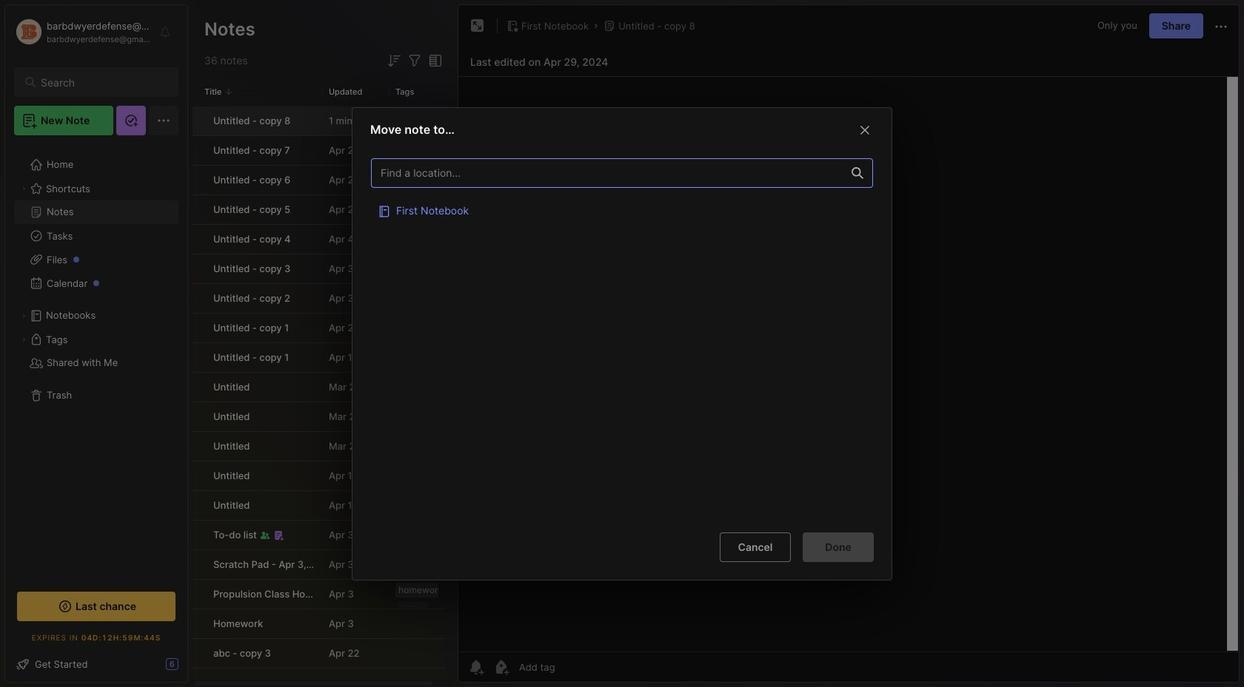 Task type: vqa. For each thing, say whether or not it's contained in the screenshot.
Trash
no



Task type: describe. For each thing, give the bounding box(es) containing it.
expand notebooks image
[[19, 312, 28, 321]]

none search field inside main element
[[41, 73, 165, 91]]

main element
[[0, 0, 193, 688]]

Search text field
[[41, 76, 165, 90]]

close image
[[856, 121, 874, 139]]

note window element
[[458, 4, 1240, 684]]



Task type: locate. For each thing, give the bounding box(es) containing it.
0 vertical spatial cell
[[371, 195, 873, 224]]

tree inside main element
[[5, 144, 187, 576]]

cell inside find a location field
[[371, 195, 873, 224]]

Find a location… text field
[[372, 160, 843, 185]]

1 vertical spatial cell
[[395, 552, 438, 581]]

row group
[[193, 107, 456, 688]]

expand tags image
[[19, 335, 28, 344]]

add a reminder image
[[467, 659, 485, 677]]

Find a location field
[[364, 150, 881, 521]]

Note Editor text field
[[458, 76, 1239, 652]]

expand note image
[[469, 17, 487, 35]]

cell
[[371, 195, 873, 224], [395, 552, 438, 581]]

add tag image
[[492, 659, 510, 677]]

tree
[[5, 144, 187, 576]]

None search field
[[41, 73, 165, 91]]



